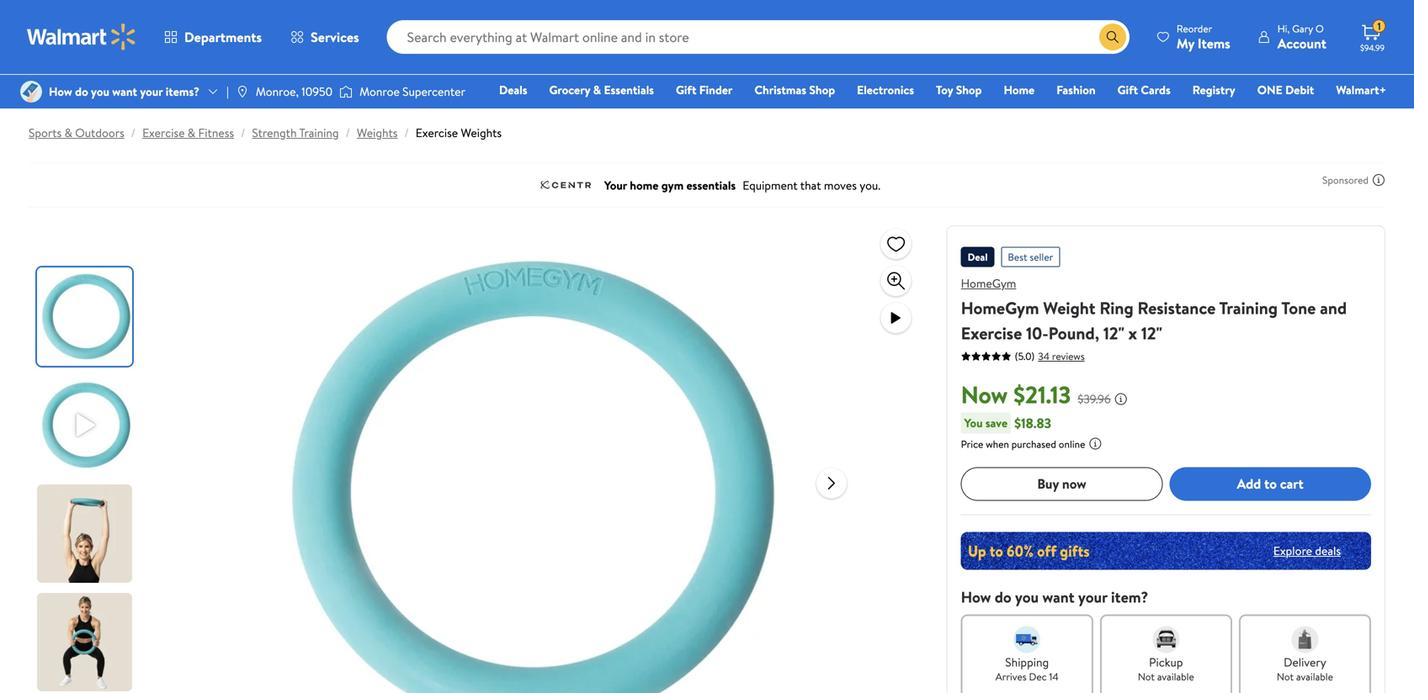 Task type: describe. For each thing, give the bounding box(es) containing it.
$18.83
[[1015, 414, 1052, 433]]

you for how do you want your item?
[[1016, 587, 1039, 608]]

to
[[1265, 475, 1278, 494]]

christmas shop link
[[747, 81, 843, 99]]

best seller
[[1008, 250, 1054, 264]]

add to cart
[[1238, 475, 1304, 494]]

exercise weights link
[[416, 125, 502, 141]]

x
[[1129, 322, 1138, 345]]

ad disclaimer and feedback image
[[1373, 173, 1386, 187]]

you
[[965, 415, 983, 431]]

1 horizontal spatial &
[[188, 125, 195, 141]]

|
[[227, 83, 229, 100]]

1 / from the left
[[131, 125, 136, 141]]

ring
[[1100, 296, 1134, 320]]

reorder my items
[[1177, 21, 1231, 53]]

explore
[[1274, 543, 1313, 560]]

(5.0)
[[1015, 349, 1035, 364]]

dec
[[1030, 670, 1047, 684]]

intent image for delivery image
[[1292, 627, 1319, 654]]

one debit
[[1258, 82, 1315, 98]]

10-
[[1027, 322, 1049, 345]]

4 / from the left
[[405, 125, 409, 141]]

legal information image
[[1089, 437, 1103, 451]]

your for items?
[[140, 83, 163, 100]]

34
[[1039, 349, 1050, 364]]

view video image
[[887, 308, 907, 328]]

3 / from the left
[[346, 125, 350, 141]]

available for delivery
[[1297, 670, 1334, 684]]

hi, gary o account
[[1278, 21, 1327, 53]]

when
[[986, 437, 1010, 452]]

sponsored
[[1323, 173, 1369, 187]]

toy
[[937, 82, 954, 98]]

homegym weight ring resistance training tone and exercise 10-pound, 12" x 12" image
[[264, 226, 803, 694]]

registry
[[1193, 82, 1236, 98]]

next media item image
[[822, 474, 842, 494]]

zoom image modal image
[[887, 271, 907, 291]]

christmas
[[755, 82, 807, 98]]

shipping arrives dec 14
[[996, 655, 1059, 684]]

34 reviews link
[[1035, 349, 1085, 364]]

price
[[961, 437, 984, 452]]

hi,
[[1278, 21, 1290, 36]]

1 horizontal spatial exercise
[[416, 125, 458, 141]]

walmart+ link
[[1329, 81, 1395, 99]]

0 horizontal spatial exercise
[[142, 125, 185, 141]]

shop for toy shop
[[956, 82, 982, 98]]

toy shop
[[937, 82, 982, 98]]

homegym weight ring resistance training tone and exercise 10-pound, 12" x 12" - image 1 of 9 image
[[37, 268, 136, 366]]

cards
[[1141, 82, 1171, 98]]

homegym weight ring resistance training tone and exercise 10-pound, 12" x 12" - image 4 of 9 image
[[37, 594, 136, 692]]

reviews
[[1053, 349, 1085, 364]]

debit
[[1286, 82, 1315, 98]]

2 weights from the left
[[461, 125, 502, 141]]

grocery & essentials link
[[542, 81, 662, 99]]

strength training link
[[252, 125, 339, 141]]

gift for gift finder
[[676, 82, 697, 98]]

gift cards link
[[1110, 81, 1179, 99]]

one
[[1258, 82, 1283, 98]]

finder
[[700, 82, 733, 98]]

toy shop link
[[929, 81, 990, 99]]

departments
[[184, 28, 262, 46]]

deals link
[[492, 81, 535, 99]]

$94.99
[[1361, 42, 1385, 53]]

home
[[1004, 82, 1035, 98]]

10950
[[302, 83, 333, 100]]

resistance
[[1138, 296, 1216, 320]]

items?
[[166, 83, 200, 100]]

& for essentials
[[593, 82, 601, 98]]

electronics
[[857, 82, 915, 98]]

buy
[[1038, 475, 1059, 494]]

available for pickup
[[1158, 670, 1195, 684]]

(5.0) 34 reviews
[[1015, 349, 1085, 364]]

best
[[1008, 250, 1028, 264]]

exercise inside homegym homegym weight ring resistance training tone and exercise 10-pound, 12" x 12"
[[961, 322, 1023, 345]]

2 12" from the left
[[1142, 322, 1163, 345]]

0 vertical spatial training
[[299, 125, 339, 141]]

outdoors
[[75, 125, 124, 141]]

services
[[311, 28, 359, 46]]

online
[[1059, 437, 1086, 452]]

deals
[[499, 82, 528, 98]]

delivery
[[1284, 655, 1327, 671]]

fashion
[[1057, 82, 1096, 98]]

monroe, 10950
[[256, 83, 333, 100]]

exercise & fitness link
[[142, 125, 234, 141]]

sports & outdoors link
[[29, 125, 124, 141]]

1
[[1378, 19, 1382, 33]]

save
[[986, 415, 1008, 431]]

supercenter
[[403, 83, 466, 100]]



Task type: vqa. For each thing, say whether or not it's contained in the screenshot.
Price
yes



Task type: locate. For each thing, give the bounding box(es) containing it.
1 homegym from the top
[[961, 275, 1017, 292]]

 image
[[339, 83, 353, 100]]

weights link
[[357, 125, 398, 141]]

now
[[961, 379, 1008, 411]]

now
[[1063, 475, 1087, 494]]

not for pickup
[[1138, 670, 1155, 684]]

 image up sports
[[20, 81, 42, 103]]

walmart+
[[1337, 82, 1387, 98]]

Walmart Site-Wide search field
[[387, 20, 1130, 54]]

monroe
[[360, 83, 400, 100]]

want for items?
[[112, 83, 137, 100]]

electronics link
[[850, 81, 922, 99]]

0 horizontal spatial training
[[299, 125, 339, 141]]

homegym down homegym link on the right top
[[961, 296, 1040, 320]]

grocery
[[549, 82, 591, 98]]

0 horizontal spatial  image
[[20, 81, 42, 103]]

12" left the x
[[1104, 322, 1125, 345]]

explore deals link
[[1267, 536, 1348, 566]]

0 vertical spatial you
[[91, 83, 109, 100]]

1 horizontal spatial you
[[1016, 587, 1039, 608]]

seller
[[1030, 250, 1054, 264]]

christmas shop
[[755, 82, 836, 98]]

1 horizontal spatial do
[[995, 587, 1012, 608]]

monroe supercenter
[[360, 83, 466, 100]]

purchased
[[1012, 437, 1057, 452]]

1 horizontal spatial weights
[[461, 125, 502, 141]]

2 / from the left
[[241, 125, 245, 141]]

account
[[1278, 34, 1327, 53]]

0 horizontal spatial you
[[91, 83, 109, 100]]

1 horizontal spatial 12"
[[1142, 322, 1163, 345]]

not down intent image for pickup on the right of page
[[1138, 670, 1155, 684]]

 image
[[20, 81, 42, 103], [236, 85, 249, 99]]

0 vertical spatial do
[[75, 83, 88, 100]]

 image for monroe, 10950
[[236, 85, 249, 99]]

/ right fitness
[[241, 125, 245, 141]]

& for outdoors
[[65, 125, 72, 141]]

my
[[1177, 34, 1195, 53]]

1 vertical spatial training
[[1220, 296, 1278, 320]]

2 homegym from the top
[[961, 296, 1040, 320]]

& right grocery
[[593, 82, 601, 98]]

grocery & essentials
[[549, 82, 654, 98]]

search icon image
[[1106, 30, 1120, 44]]

0 vertical spatial homegym
[[961, 275, 1017, 292]]

exercise up (5.0)
[[961, 322, 1023, 345]]

training
[[299, 125, 339, 141], [1220, 296, 1278, 320]]

12" right the x
[[1142, 322, 1163, 345]]

1 vertical spatial you
[[1016, 587, 1039, 608]]

deals
[[1316, 543, 1342, 560]]

1 horizontal spatial gift
[[1118, 82, 1139, 98]]

how
[[49, 83, 72, 100], [961, 587, 992, 608]]

departments button
[[150, 17, 276, 57]]

you for how do you want your items?
[[91, 83, 109, 100]]

exercise down supercenter on the left top
[[416, 125, 458, 141]]

$39.96
[[1078, 391, 1111, 408]]

do for how do you want your item?
[[995, 587, 1012, 608]]

0 horizontal spatial gift
[[676, 82, 697, 98]]

delivery not available
[[1277, 655, 1334, 684]]

training down 10950
[[299, 125, 339, 141]]

up to sixty percent off deals. shop now. image
[[961, 532, 1372, 570]]

1 vertical spatial how
[[961, 587, 992, 608]]

you up 'intent image for shipping'
[[1016, 587, 1039, 608]]

gift for gift cards
[[1118, 82, 1139, 98]]

how do you want your item?
[[961, 587, 1149, 608]]

exercise down items?
[[142, 125, 185, 141]]

gift left the cards
[[1118, 82, 1139, 98]]

weights
[[357, 125, 398, 141], [461, 125, 502, 141]]

your left items?
[[140, 83, 163, 100]]

gift
[[676, 82, 697, 98], [1118, 82, 1139, 98]]

intent image for pickup image
[[1153, 627, 1180, 654]]

want for item?
[[1043, 587, 1075, 608]]

weight
[[1044, 296, 1096, 320]]

do up sports & outdoors link
[[75, 83, 88, 100]]

your
[[140, 83, 163, 100], [1079, 587, 1108, 608]]

you up outdoors
[[91, 83, 109, 100]]

0 horizontal spatial do
[[75, 83, 88, 100]]

weights down deals link
[[461, 125, 502, 141]]

you
[[91, 83, 109, 100], [1016, 587, 1039, 608]]

do up shipping
[[995, 587, 1012, 608]]

/ left weights 'link'
[[346, 125, 350, 141]]

& right sports
[[65, 125, 72, 141]]

how for how do you want your item?
[[961, 587, 992, 608]]

0 horizontal spatial &
[[65, 125, 72, 141]]

1 horizontal spatial training
[[1220, 296, 1278, 320]]

pound,
[[1049, 322, 1100, 345]]

arrives
[[996, 670, 1027, 684]]

item?
[[1112, 587, 1149, 608]]

gift left finder
[[676, 82, 697, 98]]

$21.13
[[1014, 379, 1072, 411]]

1 shop from the left
[[810, 82, 836, 98]]

gift inside "gift finder" link
[[676, 82, 697, 98]]

buy now
[[1038, 475, 1087, 494]]

1 horizontal spatial how
[[961, 587, 992, 608]]

1 horizontal spatial want
[[1043, 587, 1075, 608]]

pickup
[[1150, 655, 1184, 671]]

1 vertical spatial your
[[1079, 587, 1108, 608]]

gift finder
[[676, 82, 733, 98]]

available down 'intent image for delivery'
[[1297, 670, 1334, 684]]

homegym down the deal
[[961, 275, 1017, 292]]

0 vertical spatial your
[[140, 83, 163, 100]]

available inside delivery not available
[[1297, 670, 1334, 684]]

2 horizontal spatial &
[[593, 82, 601, 98]]

add to cart button
[[1170, 468, 1372, 501]]

explore deals
[[1274, 543, 1342, 560]]

registry link
[[1186, 81, 1244, 99]]

 image for how do you want your items?
[[20, 81, 42, 103]]

do
[[75, 83, 88, 100], [995, 587, 1012, 608]]

2 shop from the left
[[956, 82, 982, 98]]

shop
[[810, 82, 836, 98], [956, 82, 982, 98]]

learn more about strikethrough prices image
[[1115, 393, 1128, 406]]

want
[[112, 83, 137, 100], [1043, 587, 1075, 608]]

sports & outdoors / exercise & fitness / strength training / weights / exercise weights
[[29, 125, 502, 141]]

0 horizontal spatial weights
[[357, 125, 398, 141]]

not down 'intent image for delivery'
[[1277, 670, 1294, 684]]

walmart image
[[27, 24, 136, 51]]

1 vertical spatial want
[[1043, 587, 1075, 608]]

not for delivery
[[1277, 670, 1294, 684]]

sports
[[29, 125, 62, 141]]

strength
[[252, 125, 297, 141]]

homegym link
[[961, 275, 1017, 292]]

0 vertical spatial want
[[112, 83, 137, 100]]

available inside the pickup not available
[[1158, 670, 1195, 684]]

homegym weight ring resistance training tone and exercise 10-pound, 12" x 12" - image 3 of 9 image
[[37, 485, 136, 584]]

do for how do you want your items?
[[75, 83, 88, 100]]

2 horizontal spatial exercise
[[961, 322, 1023, 345]]

0 horizontal spatial your
[[140, 83, 163, 100]]

2 not from the left
[[1277, 670, 1294, 684]]

exercise
[[142, 125, 185, 141], [416, 125, 458, 141], [961, 322, 1023, 345]]

0 horizontal spatial how
[[49, 83, 72, 100]]

2 gift from the left
[[1118, 82, 1139, 98]]

0 vertical spatial how
[[49, 83, 72, 100]]

&
[[593, 82, 601, 98], [65, 125, 72, 141], [188, 125, 195, 141]]

1 weights from the left
[[357, 125, 398, 141]]

buy now button
[[961, 468, 1163, 501]]

1 vertical spatial homegym
[[961, 296, 1040, 320]]

1 horizontal spatial available
[[1297, 670, 1334, 684]]

monroe,
[[256, 83, 299, 100]]

1 vertical spatial do
[[995, 587, 1012, 608]]

1 available from the left
[[1158, 670, 1195, 684]]

training left tone
[[1220, 296, 1278, 320]]

how do you want your items?
[[49, 83, 200, 100]]

weights down monroe
[[357, 125, 398, 141]]

0 horizontal spatial not
[[1138, 670, 1155, 684]]

homegym weight ring resistance training tone and exercise 10-pound, 12" x 12" - image 2 of 9 image
[[37, 376, 136, 475]]

o
[[1316, 21, 1325, 36]]

0 horizontal spatial want
[[112, 83, 137, 100]]

tone
[[1282, 296, 1317, 320]]

1 gift from the left
[[676, 82, 697, 98]]

2 available from the left
[[1297, 670, 1334, 684]]

/ right weights 'link'
[[405, 125, 409, 141]]

want up outdoors
[[112, 83, 137, 100]]

now $21.13
[[961, 379, 1072, 411]]

0 horizontal spatial shop
[[810, 82, 836, 98]]

you save $18.83
[[965, 414, 1052, 433]]

shop for christmas shop
[[810, 82, 836, 98]]

1 12" from the left
[[1104, 322, 1125, 345]]

1 horizontal spatial  image
[[236, 85, 249, 99]]

pickup not available
[[1138, 655, 1195, 684]]

add to favorites list, homegym weight ring resistance training tone and exercise 10-pound, 12" x 12" image
[[887, 234, 907, 255]]

deal
[[968, 250, 988, 264]]

shop right toy
[[956, 82, 982, 98]]

not inside delivery not available
[[1277, 670, 1294, 684]]

Search search field
[[387, 20, 1130, 54]]

/ right outdoors
[[131, 125, 136, 141]]

and
[[1321, 296, 1348, 320]]

reorder
[[1177, 21, 1213, 36]]

available down intent image for pickup on the right of page
[[1158, 670, 1195, 684]]

your for item?
[[1079, 587, 1108, 608]]

not inside the pickup not available
[[1138, 670, 1155, 684]]

14
[[1050, 670, 1059, 684]]

one debit link
[[1250, 81, 1322, 99]]

items
[[1198, 34, 1231, 53]]

home link
[[997, 81, 1043, 99]]

essentials
[[604, 82, 654, 98]]

your left item?
[[1079, 587, 1108, 608]]

1 horizontal spatial not
[[1277, 670, 1294, 684]]

1 horizontal spatial your
[[1079, 587, 1108, 608]]

fitness
[[198, 125, 234, 141]]

1 not from the left
[[1138, 670, 1155, 684]]

1 horizontal spatial shop
[[956, 82, 982, 98]]

gift inside gift cards link
[[1118, 82, 1139, 98]]

0 horizontal spatial available
[[1158, 670, 1195, 684]]

price when purchased online
[[961, 437, 1086, 452]]

intent image for shipping image
[[1014, 627, 1041, 654]]

how for how do you want your items?
[[49, 83, 72, 100]]

fashion link
[[1049, 81, 1104, 99]]

/
[[131, 125, 136, 141], [241, 125, 245, 141], [346, 125, 350, 141], [405, 125, 409, 141]]

cart
[[1281, 475, 1304, 494]]

shop right the christmas at the right of page
[[810, 82, 836, 98]]

0 horizontal spatial 12"
[[1104, 322, 1125, 345]]

training inside homegym homegym weight ring resistance training tone and exercise 10-pound, 12" x 12"
[[1220, 296, 1278, 320]]

 image right |
[[236, 85, 249, 99]]

& left fitness
[[188, 125, 195, 141]]

want left item?
[[1043, 587, 1075, 608]]



